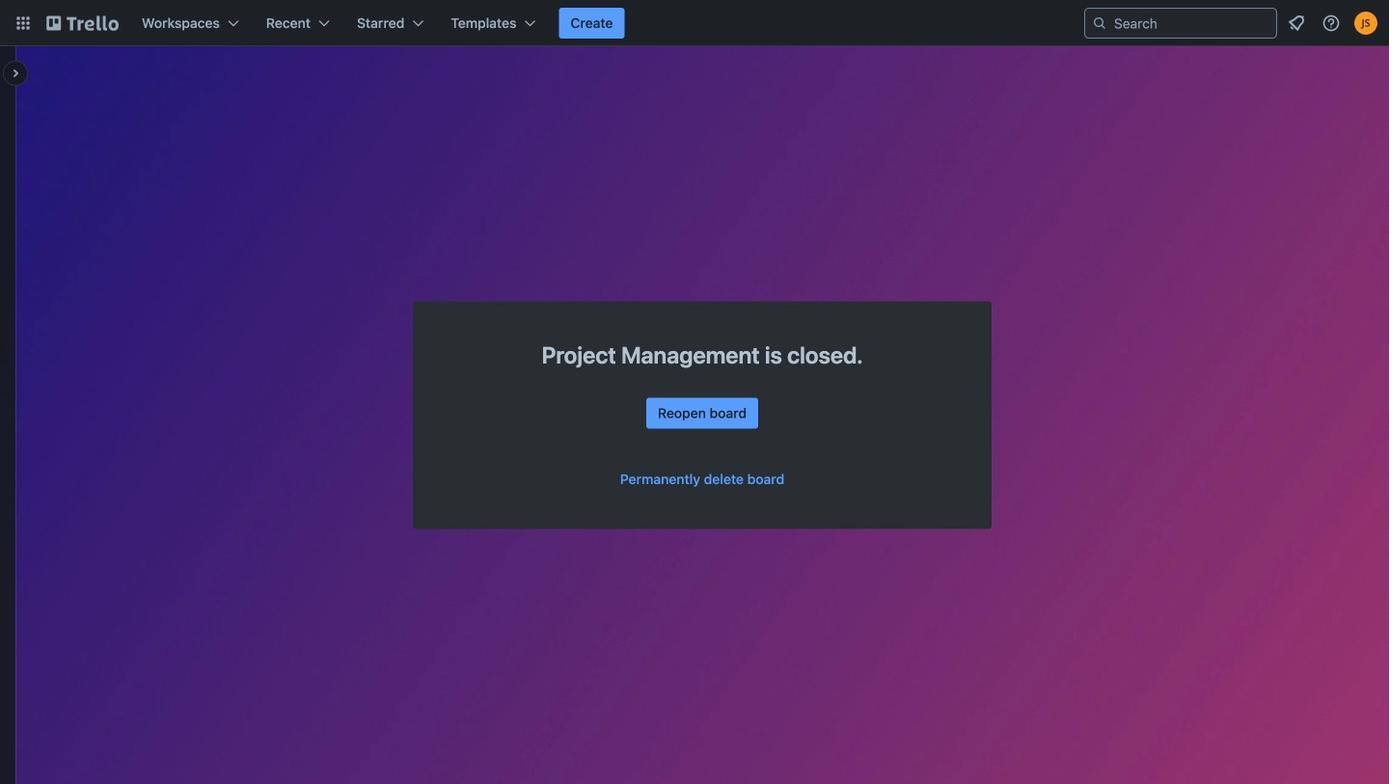 Task type: describe. For each thing, give the bounding box(es) containing it.
search image
[[1092, 15, 1108, 31]]

Search field
[[1108, 10, 1277, 37]]

john smith (johnsmith38824343) image
[[1355, 12, 1378, 35]]

0 notifications image
[[1285, 12, 1309, 35]]



Task type: vqa. For each thing, say whether or not it's contained in the screenshot.
Barb Dwyer (barbdwyer3) Icon in the the Primary element
no



Task type: locate. For each thing, give the bounding box(es) containing it.
open information menu image
[[1322, 14, 1341, 33]]

back to home image
[[46, 8, 119, 39]]

primary element
[[0, 0, 1390, 46]]



